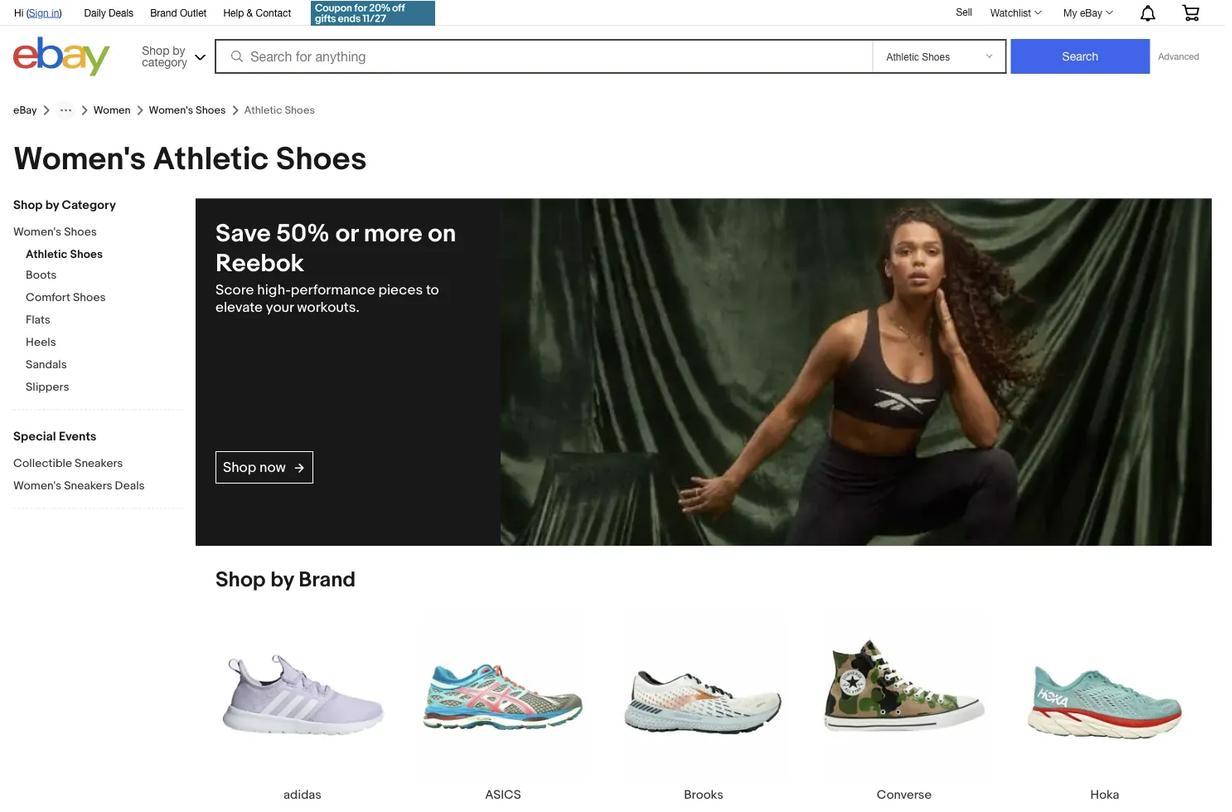 Task type: locate. For each thing, give the bounding box(es) containing it.
by
[[173, 43, 185, 57], [45, 198, 59, 213], [271, 567, 294, 593]]

heels
[[26, 336, 56, 350]]

women link
[[93, 104, 131, 117]]

reebok
[[216, 248, 304, 278]]

brand outlet link
[[150, 4, 207, 22]]

women's
[[149, 104, 193, 117], [13, 140, 146, 179], [13, 225, 61, 239], [13, 479, 61, 493]]

women's shoes link down 'category'
[[13, 225, 171, 241]]

women's shoes link up the women's athletic shoes
[[149, 104, 226, 117]]

1 horizontal spatial by
[[173, 43, 185, 57]]

women's up 'category'
[[13, 140, 146, 179]]

0 vertical spatial athletic
[[153, 140, 269, 179]]

sneakers up 'women's sneakers deals' link
[[75, 457, 123, 471]]

women's for women's athletic shoes
[[13, 140, 146, 179]]

my ebay link
[[1055, 2, 1121, 22]]

None submit
[[1012, 39, 1151, 74]]

flats
[[26, 313, 50, 327]]

deals
[[109, 7, 134, 18], [115, 479, 145, 493]]

shoes
[[196, 104, 226, 117], [276, 140, 367, 179], [64, 225, 97, 239], [70, 248, 103, 262], [73, 291, 106, 305]]

none submit inside shop by category banner
[[1012, 39, 1151, 74]]

0 horizontal spatial brand
[[150, 7, 177, 18]]

0 vertical spatial women's shoes link
[[149, 104, 226, 117]]

heels link
[[26, 336, 183, 351]]

ebay inside my ebay link
[[1081, 7, 1103, 18]]

deals inside account navigation
[[109, 7, 134, 18]]

shop by brand
[[216, 567, 356, 593]]

0 horizontal spatial by
[[45, 198, 59, 213]]

adidas
[[284, 787, 322, 802]]

or
[[336, 219, 358, 248]]

flats link
[[26, 313, 183, 329]]

sneakers down collectible sneakers link
[[64, 479, 112, 493]]

to
[[426, 282, 439, 299]]

2 vertical spatial by
[[271, 567, 294, 593]]

sell link
[[949, 6, 980, 18]]

hi
[[14, 7, 23, 18]]

1 vertical spatial deals
[[115, 479, 145, 493]]

brooks link
[[604, 613, 805, 802]]

1 vertical spatial sneakers
[[64, 479, 112, 493]]

1 vertical spatial women's shoes link
[[13, 225, 171, 241]]

1 horizontal spatial brand
[[299, 567, 356, 593]]

1 horizontal spatial ebay
[[1081, 7, 1103, 18]]

sandals link
[[26, 358, 183, 374]]

save 50% or more on reebok main content
[[196, 199, 1213, 812]]

brand outlet
[[150, 7, 207, 18]]

ebay link
[[13, 104, 37, 117]]

1 vertical spatial brand
[[299, 567, 356, 593]]

shop by category
[[142, 43, 187, 68]]

shop
[[142, 43, 170, 57], [13, 198, 43, 213], [223, 459, 256, 476], [216, 567, 266, 593]]

collectible sneakers link
[[13, 457, 183, 472]]

sneakers
[[75, 457, 123, 471], [64, 479, 112, 493]]

collectible
[[13, 457, 72, 471]]

comfort
[[26, 291, 70, 305]]

special events
[[13, 429, 97, 444]]

your shopping cart image
[[1182, 4, 1201, 21]]

deals right daily
[[109, 7, 134, 18]]

advanced link
[[1151, 40, 1209, 73]]

shop now link
[[216, 451, 313, 483]]

by inside save 50% or more on reebok main content
[[271, 567, 294, 593]]

0 horizontal spatial ebay
[[13, 104, 37, 117]]

brand inside account navigation
[[150, 7, 177, 18]]

score
[[216, 282, 254, 299]]

shoes down the boots link
[[73, 291, 106, 305]]

)
[[59, 7, 62, 18]]

women's sneakers deals link
[[13, 479, 183, 495]]

pieces
[[379, 282, 423, 299]]

0 vertical spatial deals
[[109, 7, 134, 18]]

events
[[59, 429, 97, 444]]

asics
[[486, 787, 521, 802]]

deals down collectible sneakers link
[[115, 479, 145, 493]]

by for brand
[[271, 567, 294, 593]]

women's inside women's shoes athletic shoes boots comfort shoes flats heels sandals slippers
[[13, 225, 61, 239]]

brand
[[150, 7, 177, 18], [299, 567, 356, 593]]

athletic down women's shoes
[[153, 140, 269, 179]]

athletic
[[153, 140, 269, 179], [26, 248, 68, 262]]

daily deals link
[[84, 4, 134, 22]]

comfort shoes link
[[26, 291, 183, 306]]

women's for women's shoes athletic shoes boots comfort shoes flats heels sandals slippers
[[13, 225, 61, 239]]

in
[[52, 7, 59, 18]]

1 vertical spatial athletic
[[26, 248, 68, 262]]

0 vertical spatial ebay
[[1081, 7, 1103, 18]]

0 horizontal spatial athletic
[[26, 248, 68, 262]]

1 vertical spatial by
[[45, 198, 59, 213]]

shop inside shop by category
[[142, 43, 170, 57]]

advanced
[[1159, 51, 1200, 62]]

by inside shop by category
[[173, 43, 185, 57]]

women's down shop by category
[[13, 225, 61, 239]]

women's shoes
[[149, 104, 226, 117]]

watchlist
[[991, 7, 1032, 18]]

0 vertical spatial by
[[173, 43, 185, 57]]

women's down category
[[149, 104, 193, 117]]

category
[[62, 198, 116, 213]]

brand inside save 50% or more on reebok main content
[[299, 567, 356, 593]]

converse link
[[805, 613, 1005, 802]]

hoka link
[[1005, 613, 1206, 802]]

women's down collectible
[[13, 479, 61, 493]]

deals inside collectible sneakers women's sneakers deals
[[115, 479, 145, 493]]

women's shoes link
[[149, 104, 226, 117], [13, 225, 171, 241]]

shop for shop by category
[[13, 198, 43, 213]]

1 horizontal spatial athletic
[[153, 140, 269, 179]]

get an extra 20% off image
[[311, 1, 436, 26]]

2 horizontal spatial by
[[271, 567, 294, 593]]

save 50% or more on reebok image
[[501, 199, 1213, 546]]

women's for women's shoes
[[149, 104, 193, 117]]

&
[[247, 7, 253, 18]]

hoka
[[1091, 787, 1120, 802]]

list
[[196, 613, 1213, 812]]

0 vertical spatial brand
[[150, 7, 177, 18]]

athletic up the boots
[[26, 248, 68, 262]]

ebay
[[1081, 7, 1103, 18], [13, 104, 37, 117]]

save 50% or more on reebok score high-performance pieces to elevate your workouts.
[[216, 219, 457, 316]]

women
[[93, 104, 131, 117]]



Task type: describe. For each thing, give the bounding box(es) containing it.
(
[[26, 7, 29, 18]]

help & contact
[[223, 7, 291, 18]]

boots
[[26, 268, 57, 282]]

shop by category
[[13, 198, 116, 213]]

help
[[223, 7, 244, 18]]

women's inside collectible sneakers women's sneakers deals
[[13, 479, 61, 493]]

more
[[364, 219, 423, 248]]

adidas link
[[202, 613, 403, 802]]

elevate
[[216, 299, 263, 316]]

performance
[[291, 282, 375, 299]]

slippers link
[[26, 380, 183, 396]]

hi ( sign in )
[[14, 7, 62, 18]]

sign in link
[[29, 7, 59, 18]]

workouts.
[[297, 299, 360, 316]]

women's athletic shoes
[[13, 140, 367, 179]]

50%
[[276, 219, 330, 248]]

slippers
[[26, 380, 69, 394]]

shop by category banner
[[5, 0, 1213, 80]]

shoes up the boots link
[[70, 248, 103, 262]]

on
[[428, 219, 457, 248]]

athletic inside women's shoes athletic shoes boots comfort shoes flats heels sandals slippers
[[26, 248, 68, 262]]

daily deals
[[84, 7, 134, 18]]

list containing adidas
[[196, 613, 1213, 812]]

by for category
[[173, 43, 185, 57]]

brooks
[[685, 787, 724, 802]]

shop now
[[223, 459, 286, 476]]

collectible sneakers women's sneakers deals
[[13, 457, 145, 493]]

shoes down 'category'
[[64, 225, 97, 239]]

my ebay
[[1064, 7, 1103, 18]]

save
[[216, 219, 271, 248]]

by for category
[[45, 198, 59, 213]]

special
[[13, 429, 56, 444]]

watchlist link
[[982, 2, 1050, 22]]

shop for shop by category
[[142, 43, 170, 57]]

sandals
[[26, 358, 67, 372]]

Search for anything text field
[[218, 41, 870, 72]]

shop by category button
[[135, 37, 209, 73]]

now
[[260, 459, 286, 476]]

shoes up 50%
[[276, 140, 367, 179]]

sell
[[957, 6, 973, 18]]

my
[[1064, 7, 1078, 18]]

0 vertical spatial sneakers
[[75, 457, 123, 471]]

account navigation
[[5, 0, 1213, 28]]

outlet
[[180, 7, 207, 18]]

asics link
[[403, 613, 604, 802]]

daily
[[84, 7, 106, 18]]

shop for shop by brand
[[216, 567, 266, 593]]

sign
[[29, 7, 49, 18]]

high-
[[257, 282, 291, 299]]

shop for shop now
[[223, 459, 256, 476]]

boots link
[[26, 268, 183, 284]]

help & contact link
[[223, 4, 291, 22]]

contact
[[256, 7, 291, 18]]

women's shoes athletic shoes boots comfort shoes flats heels sandals slippers
[[13, 225, 106, 394]]

1 vertical spatial ebay
[[13, 104, 37, 117]]

your
[[266, 299, 294, 316]]

shoes up the women's athletic shoes
[[196, 104, 226, 117]]

category
[[142, 55, 187, 68]]

converse
[[877, 787, 932, 802]]



Task type: vqa. For each thing, say whether or not it's contained in the screenshot.
SMD 3528 RGB Flexible Led Strip Lights 12V DC LINK
no



